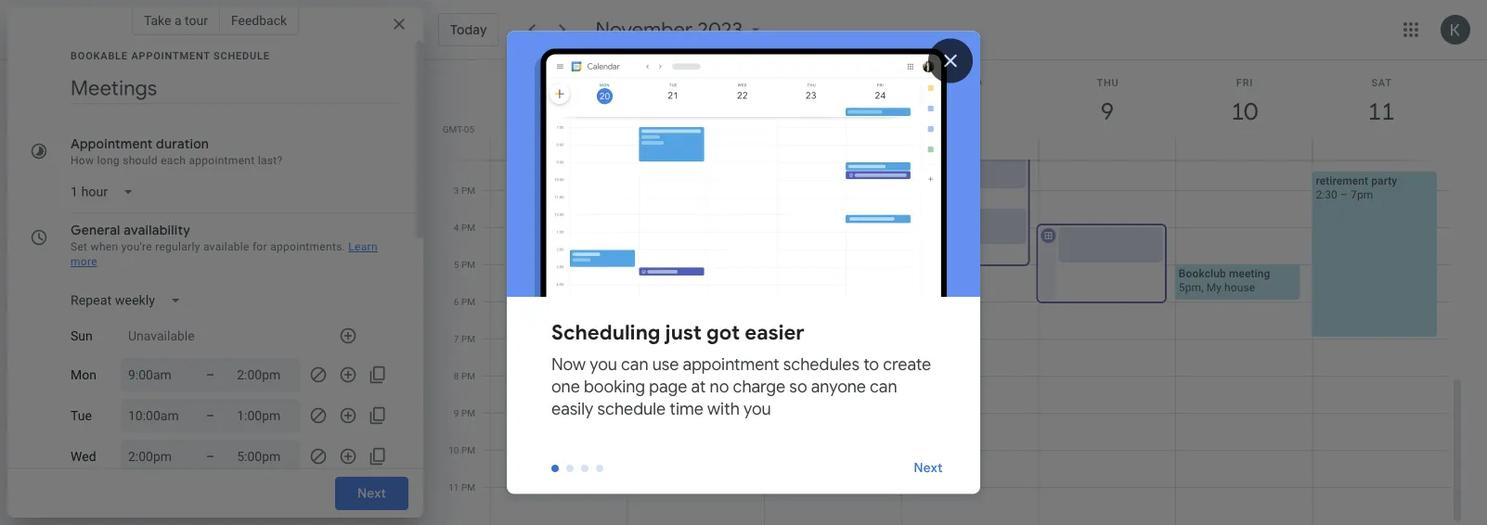 Task type: describe. For each thing, give the bounding box(es) containing it.
scheduling just got easier now you can use appointment schedules to create one booking page at no charge so anyone can easily schedule time with you
[[552, 320, 932, 420]]

pm for 8 pm
[[462, 371, 476, 382]]

page
[[649, 376, 688, 397]]

so
[[790, 376, 808, 397]]

gmt-
[[443, 124, 464, 135]]

my
[[1207, 281, 1222, 294]]

3 onboarding progress slider from the left
[[581, 465, 589, 472]]

one
[[552, 376, 580, 397]]

4 column header from the left
[[902, 60, 1040, 160]]

7pm
[[1351, 188, 1374, 201]]

feedback
[[231, 13, 287, 28]]

set
[[71, 241, 88, 254]]

11 pm
[[449, 482, 476, 493]]

easier
[[745, 320, 805, 346]]

pm for 9 pm
[[462, 408, 476, 419]]

pm for 5 pm
[[462, 259, 476, 270]]

you're
[[121, 241, 152, 254]]

wed
[[71, 449, 96, 465]]

availability
[[124, 222, 191, 239]]

3 column header from the left
[[764, 60, 902, 160]]

bookable
[[71, 50, 128, 61]]

6 pm
[[454, 296, 476, 307]]

unavailable
[[128, 329, 195, 344]]

feedback button
[[220, 6, 299, 35]]

duration
[[156, 136, 209, 152]]

4
[[454, 222, 459, 233]]

scheduling
[[552, 320, 661, 346]]

tue
[[71, 408, 92, 424]]

05
[[464, 124, 475, 135]]

Add title text field
[[71, 74, 401, 102]]

appointment inside scheduling just got easier now you can use appointment schedules to create one booking page at no charge so anyone can easily schedule time with you
[[683, 354, 780, 375]]

long
[[97, 154, 120, 167]]

party
[[1372, 174, 1398, 187]]

create
[[883, 354, 932, 375]]

regularly
[[155, 241, 200, 254]]

retirement
[[1316, 174, 1369, 187]]

november
[[596, 17, 693, 43]]

a
[[175, 13, 182, 28]]

0 horizontal spatial you
[[590, 354, 618, 375]]

now
[[552, 354, 586, 375]]

house
[[1225, 281, 1256, 294]]

take
[[144, 13, 171, 28]]

schedules
[[784, 354, 860, 375]]

when
[[91, 241, 118, 254]]

general availability
[[71, 222, 191, 239]]

retirement party 2:30 – 7pm
[[1316, 174, 1398, 201]]

november 2023 button
[[589, 17, 773, 43]]

3
[[454, 185, 459, 196]]

learn more
[[71, 241, 378, 268]]

for
[[253, 241, 267, 254]]

pm for 4 pm
[[462, 222, 476, 233]]

got
[[707, 320, 740, 346]]

pm for 11 pm
[[462, 482, 476, 493]]

to
[[864, 354, 880, 375]]

0 horizontal spatial next button
[[335, 477, 409, 511]]

available
[[203, 241, 249, 254]]

– inside 'retirement party 2:30 – 7pm'
[[1341, 188, 1348, 201]]

sun
[[71, 329, 93, 344]]

appointment
[[131, 50, 210, 61]]

1 horizontal spatial can
[[870, 376, 898, 397]]

last?
[[258, 154, 283, 167]]

1 onboarding progress slider from the left
[[552, 465, 559, 472]]

4 onboarding progress slider from the left
[[596, 465, 604, 472]]

should
[[123, 154, 158, 167]]

take a tour button
[[132, 6, 220, 35]]

appointments.
[[270, 241, 346, 254]]

gmt-05
[[443, 124, 475, 135]]



Task type: vqa. For each thing, say whether or not it's contained in the screenshot.
"row" containing 8
no



Task type: locate. For each thing, give the bounding box(es) containing it.
9 pm
[[454, 408, 476, 419]]

use
[[653, 354, 679, 375]]

onboarding progress slider
[[552, 465, 559, 472], [567, 465, 574, 472], [581, 465, 589, 472], [596, 465, 604, 472]]

set when you're regularly available for appointments.
[[71, 241, 346, 254]]

1 horizontal spatial next button
[[899, 446, 958, 491]]

charge
[[733, 376, 786, 397]]

appointment inside appointment duration how long should each appointment last?
[[189, 154, 255, 167]]

6
[[454, 296, 459, 307]]

5 pm from the top
[[462, 333, 476, 345]]

next button
[[899, 446, 958, 491], [335, 477, 409, 511]]

8
[[454, 371, 459, 382]]

pm right 6
[[462, 296, 476, 307]]

appointment up no
[[683, 354, 780, 375]]

each
[[161, 154, 186, 167]]

you down charge
[[744, 398, 771, 420]]

10
[[449, 445, 459, 456]]

2 pm from the top
[[462, 222, 476, 233]]

–
[[1341, 188, 1348, 201], [206, 367, 215, 383], [206, 408, 215, 423], [206, 449, 215, 464]]

1 column header from the left
[[490, 60, 628, 160]]

2:30
[[1316, 188, 1338, 201]]

8 pm
[[454, 371, 476, 382]]

7 pm from the top
[[462, 408, 476, 419]]

how
[[71, 154, 94, 167]]

bookclub meeting 5pm , my house
[[1179, 267, 1271, 294]]

0 vertical spatial next
[[914, 460, 943, 477]]

can down to on the bottom right of page
[[870, 376, 898, 397]]

can
[[621, 354, 649, 375], [870, 376, 898, 397]]

1 vertical spatial can
[[870, 376, 898, 397]]

,
[[1202, 281, 1204, 294]]

3 pm from the top
[[462, 259, 476, 270]]

0 vertical spatial you
[[590, 354, 618, 375]]

you up "booking" at the bottom
[[590, 354, 618, 375]]

general
[[71, 222, 120, 239]]

appointment duration how long should each appointment last?
[[71, 136, 283, 167]]

schedule
[[598, 398, 666, 420]]

can up "booking" at the bottom
[[621, 354, 649, 375]]

4 pm from the top
[[462, 296, 476, 307]]

– for mon
[[206, 367, 215, 383]]

pm for 10 pm
[[462, 445, 476, 456]]

0 horizontal spatial can
[[621, 354, 649, 375]]

pm for 6 pm
[[462, 296, 476, 307]]

pm for 7 pm
[[462, 333, 476, 345]]

1 pm from the top
[[462, 185, 476, 196]]

11
[[449, 482, 459, 493]]

0 horizontal spatial next
[[357, 486, 386, 502]]

2 column header from the left
[[627, 60, 765, 160]]

1 horizontal spatial next
[[914, 460, 943, 477]]

booking
[[584, 376, 646, 397]]

today button
[[438, 13, 499, 46]]

1 vertical spatial next
[[357, 486, 386, 502]]

more
[[71, 255, 97, 268]]

appointment down the duration
[[189, 154, 255, 167]]

4 pm
[[454, 222, 476, 233]]

pm right "5"
[[462, 259, 476, 270]]

0 vertical spatial appointment
[[189, 154, 255, 167]]

1 vertical spatial appointment
[[683, 354, 780, 375]]

7
[[454, 333, 459, 345]]

7 pm
[[454, 333, 476, 345]]

you
[[590, 354, 618, 375], [744, 398, 771, 420]]

appointment
[[189, 154, 255, 167], [683, 354, 780, 375]]

6 column header from the left
[[1176, 60, 1314, 160]]

pm right 11
[[462, 482, 476, 493]]

7 column header from the left
[[1313, 60, 1451, 160]]

take a tour
[[144, 13, 208, 28]]

10 pm
[[449, 445, 476, 456]]

grid
[[431, 60, 1466, 526]]

– for tue
[[206, 408, 215, 423]]

0 horizontal spatial appointment
[[189, 154, 255, 167]]

– for wed
[[206, 449, 215, 464]]

pm right the 8
[[462, 371, 476, 382]]

5 column header from the left
[[1039, 60, 1177, 160]]

mon
[[71, 368, 97, 383]]

no
[[710, 376, 729, 397]]

9
[[454, 408, 459, 419]]

5pm
[[1179, 281, 1202, 294]]

bookable appointment schedule
[[71, 50, 270, 61]]

schedule
[[214, 50, 270, 61]]

6 pm from the top
[[462, 371, 476, 382]]

pm for 3 pm
[[462, 185, 476, 196]]

1 horizontal spatial appointment
[[683, 354, 780, 375]]

at
[[691, 376, 706, 397]]

3 pm
[[454, 185, 476, 196]]

0 vertical spatial can
[[621, 354, 649, 375]]

time
[[670, 398, 704, 420]]

grid containing retirement party
[[431, 60, 1466, 526]]

tour
[[185, 13, 208, 28]]

easily
[[552, 398, 594, 420]]

2023
[[698, 17, 743, 43]]

column header
[[490, 60, 628, 160], [627, 60, 765, 160], [764, 60, 902, 160], [902, 60, 1040, 160], [1039, 60, 1177, 160], [1176, 60, 1314, 160], [1313, 60, 1451, 160]]

with
[[708, 398, 740, 420]]

5
[[454, 259, 459, 270]]

pm right 10
[[462, 445, 476, 456]]

2 onboarding progress slider from the left
[[567, 465, 574, 472]]

just
[[666, 320, 702, 346]]

pm right the 3
[[462, 185, 476, 196]]

anyone
[[812, 376, 866, 397]]

pm right "9"
[[462, 408, 476, 419]]

1 horizontal spatial you
[[744, 398, 771, 420]]

8 pm from the top
[[462, 445, 476, 456]]

november 2023
[[596, 17, 743, 43]]

appointment
[[71, 136, 153, 152]]

pm right 7
[[462, 333, 476, 345]]

learn more link
[[71, 241, 378, 268]]

bookclub
[[1179, 267, 1227, 280]]

9 pm from the top
[[462, 482, 476, 493]]

today
[[450, 21, 487, 38]]

meeting
[[1230, 267, 1271, 280]]

5 pm
[[454, 259, 476, 270]]

learn
[[349, 241, 378, 254]]

1 vertical spatial you
[[744, 398, 771, 420]]

pm right 4
[[462, 222, 476, 233]]

pm
[[462, 185, 476, 196], [462, 222, 476, 233], [462, 259, 476, 270], [462, 296, 476, 307], [462, 333, 476, 345], [462, 371, 476, 382], [462, 408, 476, 419], [462, 445, 476, 456], [462, 482, 476, 493]]



